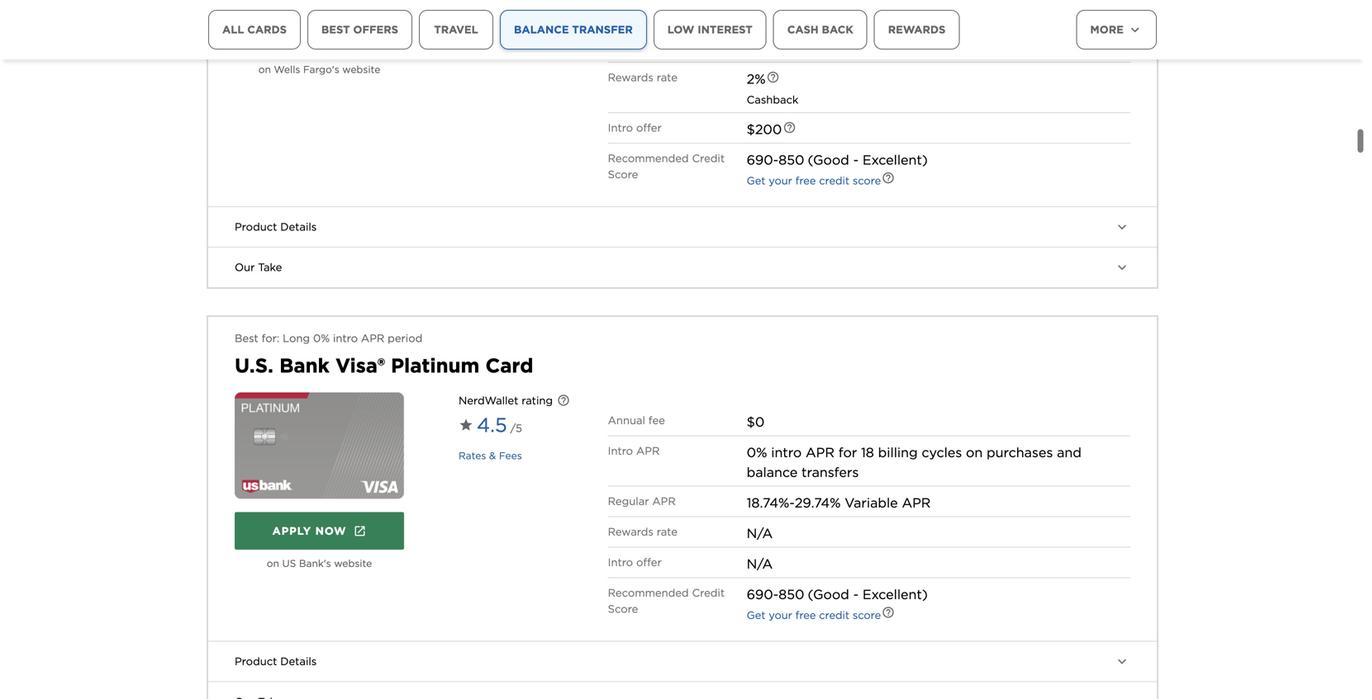 Task type: describe. For each thing, give the bounding box(es) containing it.
2 intro offer from the top
[[608, 453, 662, 466]]

0%
[[313, 229, 330, 242]]

cards
[[247, 23, 287, 36]]

best offers link
[[307, 10, 412, 50]]

get inside the 690 - 850 (good - excellent) get your free credit score
[[747, 71, 766, 84]]

recommended for 690 - 850 (good - excellent) get your free credit score
[[608, 49, 689, 62]]

balance
[[514, 23, 569, 36]]

low interest
[[667, 23, 753, 36]]

2 credit from the top
[[819, 506, 850, 519]]

top]
[[266, 676, 294, 692]]

apply now link
[[235, 410, 404, 447]]

n/a for intro offer
[[747, 453, 773, 469]]

all cards
[[222, 23, 287, 36]]

u.s. bank visa® platinum card card image image
[[235, 290, 404, 396]]

4.5 link
[[459, 310, 608, 335]]

&
[[489, 347, 496, 359]]

apr
[[361, 229, 384, 242]]

690 for 690 - 850 (good - excellent)
[[747, 484, 773, 500]]

to
[[248, 676, 262, 692]]

product
[[235, 552, 277, 565]]

more button
[[1076, 10, 1157, 50]]

best for best offers
[[321, 23, 350, 36]]

intro offer details image
[[783, 18, 796, 31]]

rates & fees link
[[459, 347, 522, 359]]

recommended credit score for 690 - 850 (good - excellent) get your free credit score
[[608, 49, 725, 78]]

2 get your free credit score link from the top
[[747, 506, 881, 519]]

score for 690 - 850 (good - excellent)
[[608, 500, 638, 513]]

get your free credit score
[[747, 506, 881, 519]]

product details button
[[208, 539, 1157, 579]]

offers
[[353, 23, 398, 36]]

cash back
[[787, 23, 853, 36]]

u.s. bank visa® platinum card
[[235, 251, 533, 275]]

all
[[222, 23, 244, 36]]

low
[[667, 23, 694, 36]]

1 intro offer from the top
[[608, 18, 662, 31]]

all cards link
[[208, 10, 301, 50]]

visa®
[[335, 251, 385, 275]]

more
[[1090, 23, 1124, 36]]

rewards for rewards rate
[[608, 423, 654, 436]]

annual fee
[[608, 311, 665, 324]]

2 intro from the top
[[608, 453, 633, 466]]

period
[[388, 229, 422, 242]]

850 for 690 - 850 (good - excellent) get your free credit score
[[779, 49, 804, 65]]

bank's
[[299, 455, 331, 467]]

cash back link
[[773, 10, 867, 50]]

1 get your free credit score link from the top
[[747, 71, 881, 84]]

score inside the 690 - 850 (good - excellent) get your free credit score
[[853, 71, 881, 84]]

transfer
[[572, 23, 633, 36]]

details
[[280, 552, 317, 565]]

annual
[[608, 311, 645, 324]]

rewards for rewards
[[888, 23, 946, 36]]

u.s. bank visa® platinum card link
[[235, 251, 533, 275]]

balance transfer
[[514, 23, 633, 36]]

2 your from the top
[[769, 506, 792, 519]]

low interest link
[[653, 10, 767, 50]]

2 get from the top
[[747, 506, 766, 519]]

1 intro from the top
[[608, 18, 633, 31]]

fees
[[499, 347, 522, 359]]

rate
[[657, 423, 678, 436]]

on
[[267, 455, 279, 467]]

recommended for 690 - 850 (good - excellent)
[[608, 484, 689, 497]]

apply now
[[272, 422, 347, 435]]

2 free from the top
[[795, 506, 816, 519]]

recommended credit score for 690 - 850 (good - excellent)
[[608, 484, 725, 513]]

interest
[[698, 23, 753, 36]]



Task type: vqa. For each thing, say whether or not it's contained in the screenshot.
top Intro
yes



Task type: locate. For each thing, give the bounding box(es) containing it.
balance transfer link
[[500, 10, 647, 50]]

$200
[[747, 18, 782, 34]]

2 recommended credit score from the top
[[608, 484, 725, 513]]

rewards rate
[[608, 423, 678, 436]]

recommended down rewards rate
[[608, 484, 689, 497]]

rates
[[459, 347, 486, 359]]

1 score from the top
[[853, 71, 881, 84]]

1 vertical spatial your
[[769, 506, 792, 519]]

(good for 690 - 850 (good - excellent) get your free credit score
[[808, 49, 849, 65]]

1 vertical spatial 850
[[779, 484, 804, 500]]

2 excellent) from the top
[[863, 484, 928, 500]]

1 vertical spatial (good
[[808, 484, 849, 500]]

2 n/a from the top
[[747, 453, 773, 469]]

score
[[608, 65, 638, 78], [608, 500, 638, 513]]

1 horizontal spatial rewards
[[888, 23, 946, 36]]

best for: long 0% intro apr period
[[235, 229, 422, 242]]

your down the cash
[[769, 71, 792, 84]]

2 (good from the top
[[808, 484, 849, 500]]

0 vertical spatial score
[[853, 71, 881, 84]]

0 vertical spatial 690
[[747, 49, 773, 65]]

850 up get your free credit score
[[779, 484, 804, 500]]

0 horizontal spatial best
[[235, 229, 258, 242]]

0 vertical spatial recommended
[[608, 49, 689, 62]]

score down transfer
[[608, 65, 638, 78]]

1 recommended from the top
[[608, 49, 689, 62]]

850 for 690 - 850 (good - excellent)
[[779, 484, 804, 500]]

1 n/a from the top
[[747, 423, 773, 439]]

credit
[[692, 49, 725, 62], [692, 484, 725, 497]]

1 850 from the top
[[779, 49, 804, 65]]

1 vertical spatial credit
[[692, 484, 725, 497]]

0 vertical spatial score
[[608, 65, 638, 78]]

[back
[[207, 676, 244, 692]]

credit down back on the right
[[819, 71, 850, 84]]

back
[[822, 23, 853, 36]]

bank
[[279, 251, 330, 275]]

score
[[853, 71, 881, 84], [853, 506, 881, 519]]

free down '690 - 850 (good - excellent)'
[[795, 506, 816, 519]]

0 vertical spatial n/a
[[747, 423, 773, 439]]

rewards inside product offers quick filters tab list
[[888, 23, 946, 36]]

for:
[[262, 229, 279, 242]]

best left for:
[[235, 229, 258, 242]]

get your free credit score link
[[747, 71, 881, 84], [747, 506, 881, 519]]

0 vertical spatial recommended credit score
[[608, 49, 725, 78]]

1 vertical spatial offer
[[636, 453, 662, 466]]

1 vertical spatial intro
[[608, 453, 633, 466]]

credit
[[819, 71, 850, 84], [819, 506, 850, 519]]

card
[[485, 251, 533, 275]]

(good down cash back
[[808, 49, 849, 65]]

1 vertical spatial score
[[608, 500, 638, 513]]

1 vertical spatial best
[[235, 229, 258, 242]]

free
[[795, 71, 816, 84], [795, 506, 816, 519]]

recommended down the low at the top of the page
[[608, 49, 689, 62]]

platinum
[[391, 251, 480, 275]]

2 850 from the top
[[779, 484, 804, 500]]

1 vertical spatial free
[[795, 506, 816, 519]]

travel link
[[419, 10, 493, 50]]

2 score from the top
[[608, 500, 638, 513]]

(good
[[808, 49, 849, 65], [808, 484, 849, 500]]

offer
[[636, 18, 662, 31], [636, 453, 662, 466]]

more information about recommended credit score image
[[882, 503, 895, 517]]

offer left the low at the top of the page
[[636, 18, 662, 31]]

score up product details dropdown button
[[608, 500, 638, 513]]

1 vertical spatial rewards
[[608, 423, 654, 436]]

recommended credit score up product details dropdown button
[[608, 484, 725, 513]]

690 up get your free credit score
[[747, 484, 773, 500]]

0 vertical spatial get
[[747, 71, 766, 84]]

850 down the cash
[[779, 49, 804, 65]]

1 horizontal spatial best
[[321, 23, 350, 36]]

1 vertical spatial excellent)
[[863, 484, 928, 500]]

1 credit from the top
[[692, 49, 725, 62]]

long
[[283, 229, 310, 242]]

0 horizontal spatial rewards
[[608, 423, 654, 436]]

score left more information about recommended credit score icon
[[853, 506, 881, 519]]

get your free credit score link down the cash back link
[[747, 71, 881, 84]]

1 vertical spatial score
[[853, 506, 881, 519]]

2 offer from the top
[[636, 453, 662, 466]]

best inside product offers quick filters tab list
[[321, 23, 350, 36]]

0 vertical spatial intro
[[608, 18, 633, 31]]

0 vertical spatial best
[[321, 23, 350, 36]]

1 vertical spatial credit
[[819, 506, 850, 519]]

1 vertical spatial intro offer
[[608, 453, 662, 466]]

excellent)
[[863, 49, 928, 65], [863, 484, 928, 500]]

your down '690 - 850 (good - excellent)'
[[769, 506, 792, 519]]

get
[[747, 71, 766, 84], [747, 506, 766, 519]]

intro offer down rewards rate
[[608, 453, 662, 466]]

0 vertical spatial (good
[[808, 49, 849, 65]]

0 vertical spatial rewards
[[888, 23, 946, 36]]

excellent) for 690 - 850 (good - excellent) get your free credit score
[[863, 49, 928, 65]]

(good inside the 690 - 850 (good - excellent) get your free credit score
[[808, 49, 849, 65]]

850
[[779, 49, 804, 65], [779, 484, 804, 500]]

get your free credit score link down '690 - 850 (good - excellent)'
[[747, 506, 881, 519]]

excellent) for 690 - 850 (good - excellent)
[[863, 484, 928, 500]]

1 credit from the top
[[819, 71, 850, 84]]

0 vertical spatial offer
[[636, 18, 662, 31]]

recommended credit score down the low at the top of the page
[[608, 49, 725, 78]]

1 vertical spatial recommended credit score
[[608, 484, 725, 513]]

0 vertical spatial intro offer
[[608, 18, 662, 31]]

now
[[315, 422, 347, 435]]

690
[[747, 49, 773, 65], [747, 484, 773, 500]]

best for best for: long 0% intro apr period
[[235, 229, 258, 242]]

1 score from the top
[[608, 65, 638, 78]]

u.s.
[[235, 251, 273, 275]]

intro offer left the low at the top of the page
[[608, 18, 662, 31]]

0 vertical spatial get your free credit score link
[[747, 71, 881, 84]]

2 recommended from the top
[[608, 484, 689, 497]]

excellent) inside the 690 - 850 (good - excellent) get your free credit score
[[863, 49, 928, 65]]

best offers
[[321, 23, 398, 36]]

website
[[334, 455, 372, 467]]

n/a
[[747, 423, 773, 439], [747, 453, 773, 469]]

0 vertical spatial credit
[[819, 71, 850, 84]]

4.5
[[477, 310, 507, 334]]

1 your from the top
[[769, 71, 792, 84]]

0 vertical spatial your
[[769, 71, 792, 84]]

690 inside the 690 - 850 (good - excellent) get your free credit score
[[747, 49, 773, 65]]

690 - 850 (good - excellent) get your free credit score
[[747, 49, 928, 84]]

690 for 690 - 850 (good - excellent) get your free credit score
[[747, 49, 773, 65]]

1 vertical spatial get
[[747, 506, 766, 519]]

credit down '690 - 850 (good - excellent)'
[[819, 506, 850, 519]]

your
[[769, 71, 792, 84], [769, 506, 792, 519]]

fee
[[649, 311, 665, 324]]

n/a for rewards rate
[[747, 423, 773, 439]]

best left offers
[[321, 23, 350, 36]]

recommended credit score
[[608, 49, 725, 78], [608, 484, 725, 513]]

2 score from the top
[[853, 506, 881, 519]]

1 vertical spatial get your free credit score link
[[747, 506, 881, 519]]

free down the cash
[[795, 71, 816, 84]]

best
[[321, 23, 350, 36], [235, 229, 258, 242]]

credit for 690 - 850 (good - excellent) get your free credit score
[[692, 49, 725, 62]]

1 free from the top
[[795, 71, 816, 84]]

credit up product details dropdown button
[[692, 484, 725, 497]]

intro offer
[[608, 18, 662, 31], [608, 453, 662, 466]]

rewards
[[888, 23, 946, 36], [608, 423, 654, 436]]

-
[[773, 49, 779, 65], [853, 49, 859, 65], [773, 484, 779, 500], [853, 484, 859, 500]]

credit down low interest at top
[[692, 49, 725, 62]]

offer down rewards rate
[[636, 453, 662, 466]]

product offers quick filters tab list
[[208, 10, 1020, 96]]

intro left the low at the top of the page
[[608, 18, 633, 31]]

cash
[[787, 23, 819, 36]]

0 vertical spatial credit
[[692, 49, 725, 62]]

on us bank's website
[[267, 455, 372, 467]]

apply
[[272, 422, 311, 435]]

$0
[[747, 311, 765, 327]]

intro down rewards rate
[[608, 453, 633, 466]]

your inside the 690 - 850 (good - excellent) get your free credit score
[[769, 71, 792, 84]]

1 (good from the top
[[808, 49, 849, 65]]

[back to top] link
[[207, 674, 1159, 694]]

0 vertical spatial free
[[795, 71, 816, 84]]

850 inside the 690 - 850 (good - excellent) get your free credit score
[[779, 49, 804, 65]]

(good for 690 - 850 (good - excellent)
[[808, 484, 849, 500]]

product details
[[235, 552, 317, 565]]

credit inside the 690 - 850 (good - excellent) get your free credit score
[[819, 71, 850, 84]]

rates & fees
[[459, 347, 522, 359]]

1 excellent) from the top
[[863, 49, 928, 65]]

us
[[282, 455, 296, 467]]

rewards right back on the right
[[888, 23, 946, 36]]

recommended
[[608, 49, 689, 62], [608, 484, 689, 497]]

free inside the 690 - 850 (good - excellent) get your free credit score
[[795, 71, 816, 84]]

2 credit from the top
[[692, 484, 725, 497]]

0 vertical spatial excellent)
[[863, 49, 928, 65]]

690 down $200
[[747, 49, 773, 65]]

rewards left the rate
[[608, 423, 654, 436]]

1 vertical spatial n/a
[[747, 453, 773, 469]]

1 recommended credit score from the top
[[608, 49, 725, 78]]

[back to top]
[[207, 676, 294, 692]]

690 - 850 (good - excellent)
[[747, 484, 928, 500]]

0 vertical spatial 850
[[779, 49, 804, 65]]

score for 690 - 850 (good - excellent) get your free credit score
[[608, 65, 638, 78]]

2 690 from the top
[[747, 484, 773, 500]]

rewards link
[[874, 10, 960, 50]]

1 offer from the top
[[636, 18, 662, 31]]

1 get from the top
[[747, 71, 766, 84]]

score down back on the right
[[853, 71, 881, 84]]

1 vertical spatial 690
[[747, 484, 773, 500]]

1 690 from the top
[[747, 49, 773, 65]]

(good up get your free credit score
[[808, 484, 849, 500]]

credit for 690 - 850 (good - excellent)
[[692, 484, 725, 497]]

1 vertical spatial recommended
[[608, 484, 689, 497]]

intro
[[608, 18, 633, 31], [608, 453, 633, 466]]

travel
[[434, 23, 478, 36]]

intro
[[333, 229, 358, 242]]



